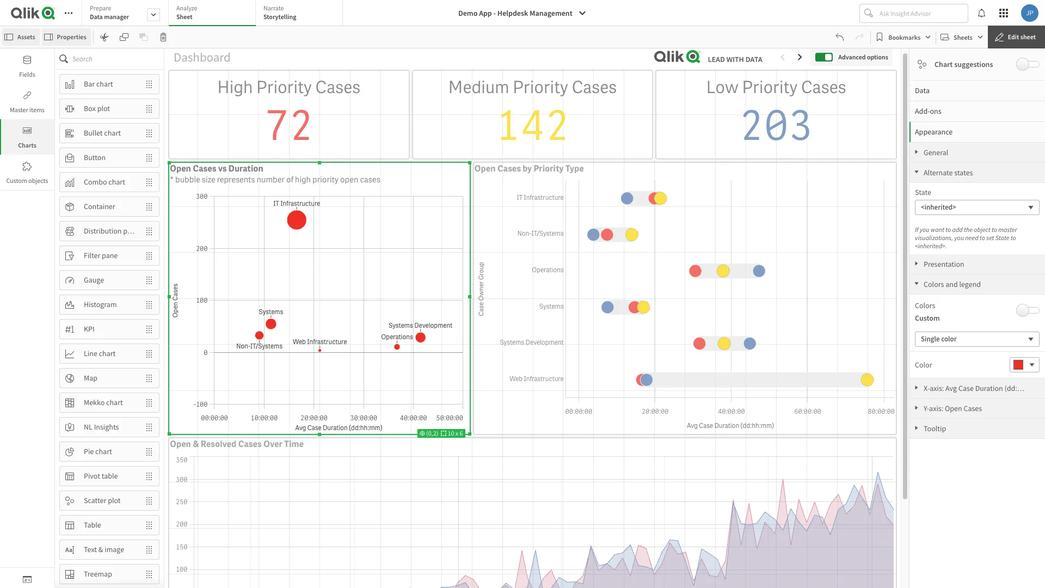 Task type: vqa. For each thing, say whether or not it's contained in the screenshot.
ask insight advisor button
no



Task type: locate. For each thing, give the bounding box(es) containing it.
open left resolved on the bottom of the page
[[170, 438, 191, 450]]

application
[[0, 0, 1046, 588]]

type
[[566, 163, 584, 174]]

assets
[[17, 33, 35, 41]]

1 horizontal spatial custom
[[915, 313, 940, 323]]

1 move image from the top
[[139, 75, 159, 93]]

vs
[[218, 163, 227, 174]]

avg
[[946, 383, 957, 393]]

priority inside high priority cases 72
[[256, 76, 312, 98]]

medium
[[448, 76, 509, 98]]

(dd:hh:mm)
[[1005, 383, 1043, 393]]

x-
[[924, 383, 930, 393]]

data up add-
[[915, 85, 930, 95]]

x
[[456, 429, 459, 437]]

you
[[920, 225, 930, 234], [955, 234, 964, 242]]

next sheet: performance image
[[796, 53, 805, 61]]

insights
[[94, 422, 119, 432]]

plot right box
[[97, 104, 110, 113]]

mekko chart
[[84, 398, 123, 407]]

*
[[170, 174, 174, 185]]

&
[[193, 438, 199, 450], [98, 545, 103, 554]]

chart right line
[[99, 349, 116, 358]]

alternate
[[924, 168, 953, 178]]

ons
[[930, 106, 942, 116]]

axis: for y-
[[930, 404, 944, 413]]

Search text field
[[72, 48, 164, 69]]

1 vertical spatial colors
[[915, 301, 936, 310]]

chart right mekko at left
[[106, 398, 123, 407]]

priority inside low priority cases 203
[[742, 76, 798, 98]]

if
[[915, 225, 919, 234]]

0 vertical spatial duration
[[229, 163, 263, 174]]

2 move image from the top
[[139, 222, 159, 240]]

7 move image from the top
[[139, 369, 159, 387]]

scatter plot
[[84, 496, 121, 505]]

move image for mekko chart
[[139, 393, 159, 412]]

manager
[[104, 13, 129, 21]]

case
[[959, 383, 974, 393]]

0 horizontal spatial duration
[[229, 163, 263, 174]]

high
[[295, 174, 311, 185]]

over
[[264, 438, 283, 450]]

open for open & resolved cases over time
[[170, 438, 191, 450]]

triangle right image for general
[[910, 149, 924, 155]]

1 move image from the top
[[139, 173, 159, 191]]

suggestions
[[955, 59, 994, 69]]

0 vertical spatial state
[[915, 187, 932, 197]]

open inside open cases vs duration * bubble size represents number of high priority open cases
[[170, 163, 191, 174]]

items
[[29, 106, 45, 114]]

add-ons tab
[[910, 101, 1046, 121]]

helpdesk
[[498, 8, 528, 18]]

axis: up 'tooltip' at the bottom right of the page
[[930, 404, 944, 413]]

open cases vs duration * bubble size represents number of high priority open cases
[[170, 163, 381, 185]]

chart right pie
[[95, 447, 112, 456]]

plot for scatter plot
[[108, 496, 121, 505]]

move image for pie chart
[[139, 442, 159, 461]]

6 move image from the top
[[139, 246, 159, 265]]

9 move image from the top
[[139, 418, 159, 436]]

2 move image from the top
[[139, 99, 159, 118]]

& left resolved on the bottom of the page
[[193, 438, 199, 450]]

1 vertical spatial plot
[[123, 226, 136, 236]]

0 horizontal spatial &
[[98, 545, 103, 554]]

move image
[[139, 75, 159, 93], [139, 99, 159, 118], [139, 124, 159, 142], [139, 148, 159, 167], [139, 197, 159, 216], [139, 246, 159, 265], [139, 369, 159, 387], [139, 393, 159, 412], [139, 418, 159, 436], [139, 442, 159, 461], [139, 540, 159, 559]]

1 triangle right image from the top
[[910, 149, 924, 155]]

assets button
[[2, 28, 40, 46]]

3 move image from the top
[[139, 124, 159, 142]]

to left "set"
[[980, 234, 986, 242]]

chart for bullet chart
[[104, 128, 121, 138]]

7 move image from the top
[[139, 467, 159, 485]]

2 triangle bottom image from the top
[[910, 281, 924, 286]]

0 vertical spatial colors
[[924, 279, 944, 289]]

options
[[867, 53, 889, 61]]

5 move image from the top
[[139, 197, 159, 216]]

gauge
[[84, 275, 104, 285]]

advanced options
[[839, 53, 889, 61]]

open for open cases vs duration * bubble size represents number of high priority open cases
[[170, 163, 191, 174]]

triangle right image for y-axis: open cases
[[910, 405, 924, 411]]

duration right case
[[976, 383, 1003, 393]]

prepare data manager
[[90, 4, 129, 21]]

priority inside the medium priority cases 142
[[513, 76, 569, 98]]

cases
[[315, 76, 361, 98], [572, 76, 617, 98], [801, 76, 847, 98], [193, 163, 216, 174], [498, 163, 521, 174], [964, 404, 982, 413], [238, 438, 262, 450]]

8 move image from the top
[[139, 491, 159, 510]]

tab list
[[82, 0, 347, 27]]

4 move image from the top
[[139, 148, 159, 167]]

move image for button
[[139, 148, 159, 167]]

chart for mekko chart
[[106, 398, 123, 407]]

filter
[[84, 251, 100, 260]]

if you want to add the object to master visualizations, you need to set state to <inherited>.
[[915, 225, 1018, 250]]

represents
[[217, 174, 255, 185]]

move image for combo chart
[[139, 173, 159, 191]]

chart right bullet on the top
[[104, 128, 121, 138]]

triangle right image
[[910, 385, 924, 390]]

puzzle image
[[23, 162, 32, 170]]

you left the
[[955, 234, 964, 242]]

plot for distribution plot
[[123, 226, 136, 236]]

state right "set"
[[996, 234, 1010, 242]]

x-axis: avg case duration (dd:hh:mm)
[[924, 383, 1043, 393]]

0 horizontal spatial data
[[90, 13, 103, 21]]

priority
[[256, 76, 312, 98], [513, 76, 569, 98], [742, 76, 798, 98], [534, 163, 564, 174]]

presentation
[[924, 259, 965, 269]]

colors down colors and legend
[[915, 301, 936, 310]]

legend
[[960, 279, 981, 289]]

duration right the vs
[[229, 163, 263, 174]]

chart right combo
[[109, 177, 125, 187]]

data inside "prepare data manager"
[[90, 13, 103, 21]]

data down prepare
[[90, 13, 103, 21]]

move image for bar chart
[[139, 75, 159, 93]]

1 vertical spatial &
[[98, 545, 103, 554]]

11 move image from the top
[[139, 540, 159, 559]]

nl insights
[[84, 422, 119, 432]]

cases inside high priority cases 72
[[315, 76, 361, 98]]

1 horizontal spatial state
[[996, 234, 1010, 242]]

0 horizontal spatial state
[[915, 187, 932, 197]]

1 vertical spatial axis:
[[930, 404, 944, 413]]

triangle bottom image
[[910, 169, 924, 175], [910, 281, 924, 286]]

open left size
[[170, 163, 191, 174]]

edit sheet
[[1008, 33, 1036, 41]]

axis: for x-
[[930, 383, 944, 393]]

0 vertical spatial triangle bottom image
[[910, 169, 924, 175]]

edit sheet button
[[988, 26, 1046, 48]]

3 move image from the top
[[139, 271, 159, 289]]

plot right distribution
[[123, 226, 136, 236]]

state
[[915, 187, 932, 197], [996, 234, 1010, 242]]

priority
[[313, 174, 339, 185]]

and
[[946, 279, 958, 289]]

master
[[10, 106, 28, 114]]

4 triangle right image from the top
[[910, 425, 924, 431]]

kpi
[[84, 324, 95, 334]]

1 horizontal spatial &
[[193, 438, 199, 450]]

move image for histogram
[[139, 295, 159, 314]]

fields button
[[0, 48, 54, 84]]

9 move image from the top
[[139, 516, 159, 534]]

custom down puzzle icon
[[6, 176, 27, 185]]

demo
[[459, 8, 478, 18]]

tab list containing prepare
[[82, 0, 347, 27]]

0 horizontal spatial custom
[[6, 176, 27, 185]]

triangle right image down triangle right icon
[[910, 405, 924, 411]]

triangle right image down appearance
[[910, 149, 924, 155]]

by
[[523, 163, 532, 174]]

move image for table
[[139, 516, 159, 534]]

1 vertical spatial duration
[[976, 383, 1003, 393]]

high priority cases 72
[[217, 76, 361, 152]]

sheets button
[[939, 28, 986, 46]]

chart right bar
[[96, 79, 113, 89]]

0 vertical spatial data
[[90, 13, 103, 21]]

colors inside colors custom
[[915, 301, 936, 310]]

bar chart
[[84, 79, 113, 89]]

fields
[[19, 70, 35, 78]]

narrate storytelling
[[264, 4, 296, 21]]

triangle right image down '<inherited>.'
[[910, 261, 924, 266]]

5 move image from the top
[[139, 320, 159, 338]]

open left by
[[475, 163, 496, 174]]

medium priority cases 142
[[448, 76, 617, 152]]

to right object
[[992, 225, 998, 234]]

database image
[[23, 56, 32, 64]]

10 move image from the top
[[139, 565, 159, 583]]

you right if
[[920, 225, 930, 234]]

10 move image from the top
[[139, 442, 159, 461]]

custom down colors and legend
[[915, 313, 940, 323]]

plot right scatter at the bottom of page
[[108, 496, 121, 505]]

appearance tab
[[910, 121, 1046, 142]]

pie
[[84, 447, 94, 456]]

142
[[496, 98, 570, 152]]

move image
[[139, 173, 159, 191], [139, 222, 159, 240], [139, 271, 159, 289], [139, 295, 159, 314], [139, 320, 159, 338], [139, 344, 159, 363], [139, 467, 159, 485], [139, 491, 159, 510], [139, 516, 159, 534], [139, 565, 159, 583]]

sheets
[[954, 33, 973, 41]]

6 move image from the top
[[139, 344, 159, 363]]

axis: left the avg
[[930, 383, 944, 393]]

2 vertical spatial plot
[[108, 496, 121, 505]]

1 triangle bottom image from the top
[[910, 169, 924, 175]]

treemap
[[84, 569, 112, 579]]

duration inside open cases vs duration * bubble size represents number of high priority open cases
[[229, 163, 263, 174]]

table
[[84, 520, 101, 530]]

3 triangle right image from the top
[[910, 405, 924, 411]]

0 vertical spatial plot
[[97, 104, 110, 113]]

image
[[105, 545, 124, 554]]

triangle bottom image down general in the right of the page
[[910, 169, 924, 175]]

line chart
[[84, 349, 116, 358]]

0 vertical spatial &
[[193, 438, 199, 450]]

move image for distribution plot
[[139, 222, 159, 240]]

2 triangle right image from the top
[[910, 261, 924, 266]]

appearance
[[915, 127, 953, 137]]

storytelling
[[264, 13, 296, 21]]

states
[[955, 168, 973, 178]]

priority for 203
[[742, 76, 798, 98]]

4 move image from the top
[[139, 295, 159, 314]]

colors left and
[[924, 279, 944, 289]]

0 vertical spatial custom
[[6, 176, 27, 185]]

state down alternate
[[915, 187, 932, 197]]

& right "text"
[[98, 545, 103, 554]]

plot
[[97, 104, 110, 113], [123, 226, 136, 236], [108, 496, 121, 505]]

1 horizontal spatial data
[[915, 85, 930, 95]]

james peterson image
[[1022, 4, 1039, 22]]

button
[[84, 153, 106, 162]]

undo image
[[836, 33, 845, 41]]

bookmarks
[[889, 33, 921, 41]]

pivot
[[84, 471, 100, 481]]

move image for bullet chart
[[139, 124, 159, 142]]

open
[[170, 163, 191, 174], [475, 163, 496, 174], [945, 404, 963, 413], [170, 438, 191, 450]]

0 vertical spatial axis:
[[930, 383, 944, 393]]

& for resolved
[[193, 438, 199, 450]]

1 vertical spatial triangle bottom image
[[910, 281, 924, 286]]

1 vertical spatial data
[[915, 85, 930, 95]]

1 horizontal spatial you
[[955, 234, 964, 242]]

8 move image from the top
[[139, 393, 159, 412]]

map
[[84, 373, 97, 383]]

move image for box plot
[[139, 99, 159, 118]]

6
[[460, 429, 463, 437]]

triangle right image down y-
[[910, 425, 924, 431]]

triangle right image
[[910, 149, 924, 155], [910, 261, 924, 266], [910, 405, 924, 411], [910, 425, 924, 431]]

move image for kpi
[[139, 320, 159, 338]]

1 vertical spatial state
[[996, 234, 1010, 242]]

charts button
[[0, 119, 54, 155]]

text
[[84, 545, 97, 554]]

nl
[[84, 422, 93, 432]]

cases inside low priority cases 203
[[801, 76, 847, 98]]

colors for colors and legend
[[924, 279, 944, 289]]

application containing 72
[[0, 0, 1046, 588]]

custom
[[6, 176, 27, 185], [915, 313, 940, 323]]

cases inside open cases vs duration * bubble size represents number of high priority open cases
[[193, 163, 216, 174]]

triangle bottom image up colors custom
[[910, 281, 924, 286]]



Task type: describe. For each thing, give the bounding box(es) containing it.
bubble
[[175, 174, 200, 185]]

move image for pivot table
[[139, 467, 159, 485]]

need
[[966, 234, 979, 242]]

combo
[[84, 177, 107, 187]]

custom inside custom objects 'button'
[[6, 176, 27, 185]]

triangle bottom image for alternate states
[[910, 169, 924, 175]]

combo chart
[[84, 177, 125, 187]]

move image for filter pane
[[139, 246, 159, 265]]

custom objects
[[6, 176, 48, 185]]

management
[[530, 8, 573, 18]]

master items button
[[0, 84, 54, 119]]

& for image
[[98, 545, 103, 554]]

move image for gauge
[[139, 271, 159, 289]]

chart for combo chart
[[109, 177, 125, 187]]

demo app - helpdesk management
[[459, 8, 573, 18]]

demo app - helpdesk management button
[[452, 4, 593, 22]]

distribution
[[84, 226, 122, 236]]

cut image
[[100, 33, 109, 41]]

objects
[[28, 176, 48, 185]]

app
[[479, 8, 492, 18]]

chart for line chart
[[99, 349, 116, 358]]

analyze sheet
[[176, 4, 197, 21]]

charts
[[18, 141, 36, 149]]

move image for text & image
[[139, 540, 159, 559]]

move image for container
[[139, 197, 159, 216]]

object image
[[23, 126, 32, 135]]

properties
[[57, 33, 86, 41]]

triangle right image for presentation
[[910, 261, 924, 266]]

add-
[[915, 106, 930, 116]]

colors custom
[[915, 301, 940, 323]]

master
[[999, 225, 1018, 234]]

pane
[[102, 251, 118, 260]]

pie chart
[[84, 447, 112, 456]]

<inherited>.
[[915, 242, 947, 250]]

want
[[931, 225, 945, 234]]

move image for scatter plot
[[139, 491, 159, 510]]

size
[[202, 174, 215, 185]]

low priority cases 203
[[707, 76, 847, 152]]

bullet
[[84, 128, 103, 138]]

(0,2)
[[425, 429, 441, 437]]

203
[[740, 98, 814, 152]]

general
[[924, 148, 949, 157]]

plot for box plot
[[97, 104, 110, 113]]

open for open cases by priority type
[[475, 163, 496, 174]]

data tab
[[910, 80, 1046, 101]]

box
[[84, 104, 96, 113]]

add
[[953, 225, 963, 234]]

bar
[[84, 79, 95, 89]]

0 horizontal spatial you
[[920, 225, 930, 234]]

delete image
[[159, 33, 168, 41]]

object
[[974, 225, 991, 234]]

move image for treemap
[[139, 565, 159, 583]]

y-
[[924, 404, 930, 413]]

visualizations,
[[915, 234, 953, 242]]

mekko
[[84, 398, 105, 407]]

distribution plot
[[84, 226, 136, 236]]

cases
[[360, 174, 381, 185]]

custom objects button
[[0, 155, 54, 190]]

1 vertical spatial custom
[[915, 313, 940, 323]]

move image for line chart
[[139, 344, 159, 363]]

sheet
[[1021, 33, 1036, 41]]

to left add
[[946, 225, 951, 234]]

open down the avg
[[945, 404, 963, 413]]

bullet chart
[[84, 128, 121, 138]]

of
[[286, 174, 294, 185]]

triangle bottom image for colors and legend
[[910, 281, 924, 286]]

link image
[[23, 91, 32, 100]]

Ask Insight Advisor text field
[[878, 4, 968, 22]]

to right "set"
[[1011, 234, 1017, 242]]

resolved
[[201, 438, 236, 450]]

low
[[707, 76, 739, 98]]

open
[[340, 174, 359, 185]]

triangle right image for tooltip
[[910, 425, 924, 431]]

1 horizontal spatial duration
[[976, 383, 1003, 393]]

tooltip
[[924, 424, 947, 433]]

state inside if you want to add the object to master visualizations, you need to set state to <inherited>.
[[996, 234, 1010, 242]]

data inside tab
[[915, 85, 930, 95]]

pivot table
[[84, 471, 118, 481]]

narrate
[[264, 4, 284, 12]]

chart
[[935, 59, 953, 69]]

priority for 142
[[513, 76, 569, 98]]

colors and legend
[[924, 279, 981, 289]]

high
[[217, 76, 253, 98]]

10 x 6
[[447, 429, 463, 437]]

move image for nl insights
[[139, 418, 159, 436]]

open cases by priority type
[[475, 163, 584, 174]]

bookmarks button
[[874, 28, 934, 46]]

copy image
[[120, 33, 128, 41]]

color
[[915, 360, 933, 370]]

colors for colors custom
[[915, 301, 936, 310]]

chart for bar chart
[[96, 79, 113, 89]]

properties button
[[42, 28, 91, 46]]

edit
[[1008, 33, 1020, 41]]

number
[[257, 174, 285, 185]]

table
[[102, 471, 118, 481]]

scatter chart image
[[918, 60, 927, 69]]

cases inside the medium priority cases 142
[[572, 76, 617, 98]]

move image for map
[[139, 369, 159, 387]]

variables image
[[23, 575, 32, 584]]

master items
[[10, 106, 45, 114]]

histogram
[[84, 300, 117, 309]]

priority for 72
[[256, 76, 312, 98]]

line
[[84, 349, 97, 358]]

advanced
[[839, 53, 866, 61]]

chart for pie chart
[[95, 447, 112, 456]]

72
[[264, 98, 314, 152]]

y-axis: open cases
[[924, 404, 982, 413]]



